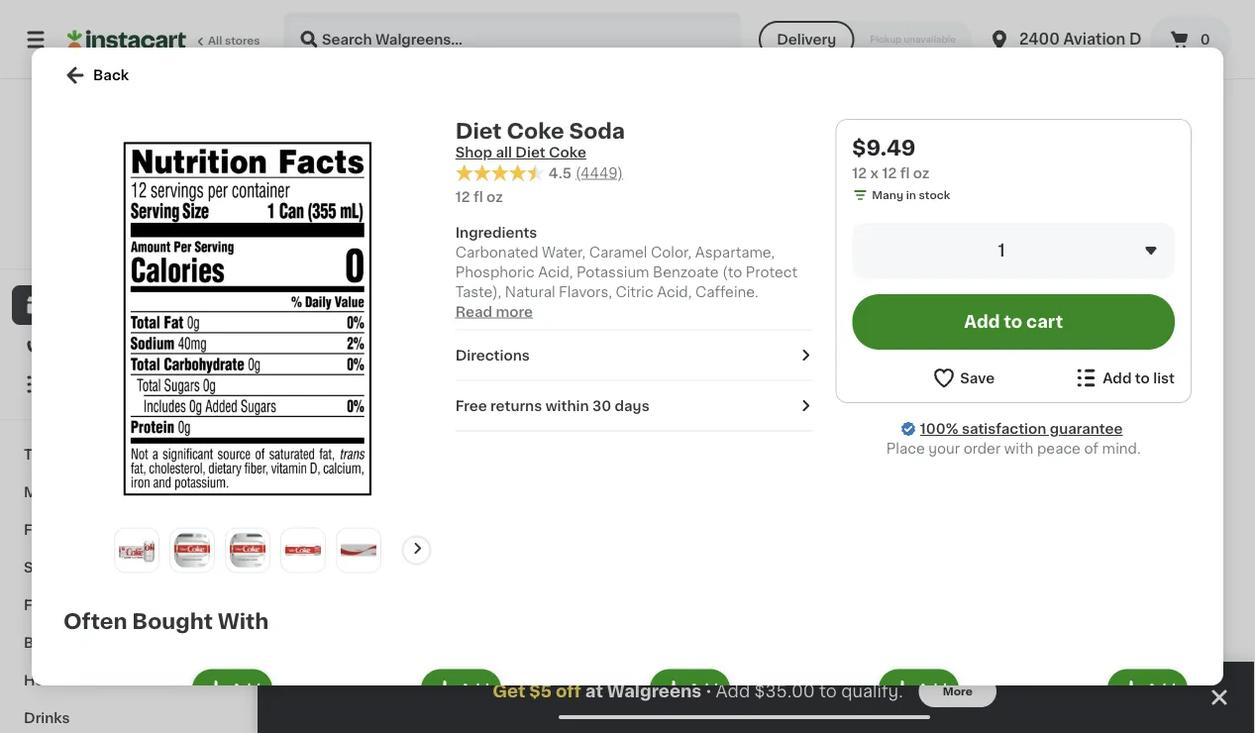 Task type: describe. For each thing, give the bounding box(es) containing it.
coca-cola soda
[[1045, 384, 1159, 398]]

everyday store prices
[[59, 220, 182, 231]]

fl inside the product group
[[1089, 422, 1097, 433]]

9 for 9 spend $35, save $5
[[869, 358, 884, 379]]

candy
[[94, 561, 141, 575]]

place your order with peace of mind.
[[887, 442, 1141, 456]]

oz inside $9.49 12 x 12 fl oz
[[913, 166, 930, 180]]

item carousel region
[[297, 105, 1216, 504]]

0
[[1200, 33, 1210, 47]]

buy
[[55, 338, 84, 352]]

(4449) button
[[576, 163, 623, 183]]

within
[[546, 399, 589, 413]]

ingredients button
[[455, 223, 812, 242]]

dr
[[1129, 32, 1148, 47]]

citric
[[616, 285, 654, 299]]

9 coca-cola coke fridge pack
[[297, 358, 460, 418]]

0 vertical spatial acid,
[[538, 265, 573, 279]]

16.9
[[1064, 422, 1086, 433]]

care
[[374, 555, 426, 576]]

instacart logo image
[[67, 28, 186, 52]]

0 vertical spatial walgreens
[[89, 197, 164, 211]]

coca- inside '3 coca-cola cola'
[[671, 384, 714, 398]]

5 99
[[1056, 358, 1087, 379]]

save
[[930, 386, 956, 397]]

& for pantry
[[63, 598, 75, 612]]

buy it again
[[55, 338, 139, 352]]

save button
[[932, 366, 995, 390]]

food & pantry
[[24, 598, 126, 612]]

1 field
[[852, 223, 1175, 278]]

treatment tracker modal dialog
[[258, 662, 1255, 733]]

read more button
[[455, 302, 533, 322]]

add to cart
[[964, 314, 1063, 330]]

(to
[[722, 265, 742, 279]]

(14.5k) for coca-cola soda soft drink
[[557, 426, 596, 437]]

3
[[682, 358, 696, 379]]

0 vertical spatial 2
[[495, 358, 509, 379]]

enlarge soda diet coke soda hero (opens in a new tab) image
[[119, 533, 154, 568]]

product group containing 3
[[671, 176, 842, 459]]

caramel
[[589, 245, 647, 259]]

coke
[[549, 146, 586, 160]]

4 cola from the left
[[750, 384, 781, 398]]

hair care
[[323, 555, 426, 576]]

back button
[[63, 63, 129, 87]]

4.5
[[549, 166, 572, 180]]

drinks link
[[12, 699, 241, 733]]

bought
[[132, 611, 213, 632]]

drinks
[[24, 711, 70, 725]]

more
[[496, 305, 533, 319]]

days
[[615, 399, 650, 413]]

add inside "treatment tracker modal" "dialog"
[[716, 683, 750, 700]]

benzoate
[[653, 265, 719, 279]]

4 coca- from the left
[[1045, 384, 1088, 398]]

oz up ingredients
[[487, 190, 503, 204]]

caffeine.
[[695, 285, 759, 299]]

view all (50+)
[[987, 118, 1083, 132]]

$5 inside "treatment tracker modal" "dialog"
[[529, 683, 552, 700]]

food
[[24, 598, 60, 612]]

oz down 9 coca-cola coke fridge pack
[[345, 441, 358, 452]]

pack
[[297, 404, 331, 418]]

all stores
[[208, 35, 260, 46]]

it
[[87, 338, 97, 352]]

25 ct button
[[1045, 0, 1216, 60]]

eligible
[[911, 450, 963, 464]]

(867)
[[744, 28, 773, 39]]

get $5 off at walgreens • add $35.00 to qualify.
[[493, 683, 903, 700]]

walgreens link
[[83, 103, 170, 214]]

25 ct for (867)
[[671, 44, 699, 55]]

ingredients carbonated water, caramel color, aspartame, phosphoric acid, potassium benzoate (to protect taste), natural flavors, citric acid, caffeine. read more
[[455, 226, 798, 319]]

to for list
[[1135, 371, 1150, 385]]

diet
[[516, 146, 546, 160]]

medicine link
[[12, 474, 241, 511]]

(741)
[[931, 28, 957, 39]]

25 ct for (6.14k)
[[297, 44, 325, 55]]

food & pantry link
[[12, 587, 241, 624]]

color,
[[651, 245, 692, 259]]

enlarge soda diet coke soda angle_back (opens in a new tab) image
[[285, 533, 321, 568]]

ct for (867)
[[688, 44, 699, 55]]

carbonated
[[455, 245, 538, 259]]

$35,
[[903, 386, 927, 397]]

off
[[556, 683, 581, 700]]

many in stock for 5
[[1064, 441, 1143, 452]]

pantry
[[78, 598, 126, 612]]

protect
[[746, 265, 798, 279]]

0.09 oz
[[858, 44, 899, 55]]

beauty
[[24, 636, 75, 650]]

1 horizontal spatial satisfaction
[[962, 422, 1047, 436]]

many in stock for 9
[[317, 461, 395, 472]]

1.75 oz
[[484, 26, 520, 37]]

first aid & safety
[[24, 523, 148, 537]]

1 horizontal spatial 12 x 12 fl oz
[[858, 423, 919, 434]]

6 x 16.9 fl oz
[[1045, 422, 1112, 433]]

to for cart
[[1004, 314, 1023, 330]]

1 horizontal spatial 2
[[671, 422, 678, 433]]

enlarge soda diet coke soda angle_top (opens in a new tab) image
[[341, 533, 376, 568]]

3 cola from the left
[[714, 384, 746, 398]]

all inside diet coke soda shop all diet coke
[[496, 146, 512, 160]]

product group containing 5
[[1045, 176, 1216, 459]]

soda for 2
[[563, 384, 598, 398]]

stock for 5
[[1111, 441, 1143, 452]]

30
[[592, 399, 611, 413]]

more button
[[919, 676, 997, 707]]

first
[[24, 523, 56, 537]]

1.75
[[484, 26, 505, 37]]

aid
[[59, 523, 83, 537]]

1 horizontal spatial guarantee
[[1050, 422, 1123, 436]]

walgreens logo image
[[83, 103, 170, 190]]

100% inside 100% satisfaction guarantee button
[[51, 240, 81, 251]]

everyday store prices link
[[59, 218, 193, 234]]

water,
[[542, 245, 586, 259]]

stock for 9
[[364, 461, 395, 472]]

ingredients
[[455, 226, 537, 239]]

soda diet coke soda nutrition image
[[63, 135, 432, 503]]

thanksgiving link
[[12, 436, 241, 474]]

all stores link
[[67, 12, 262, 67]]

at
[[585, 683, 603, 700]]

& for candy
[[79, 561, 91, 575]]

soda inside diet coke soda shop all diet coke
[[569, 120, 625, 141]]

spend
[[864, 386, 900, 397]]

ct inside button
[[1061, 26, 1073, 37]]

5
[[1056, 358, 1070, 379]]

save
[[960, 371, 995, 385]]

many for 9
[[317, 461, 348, 472]]

$5 inside 9 spend $35, save $5
[[959, 386, 973, 397]]

see eligible items button
[[858, 440, 1029, 474]]

1 horizontal spatial 100% satisfaction guarantee
[[920, 422, 1123, 436]]

oz up place
[[906, 423, 919, 434]]



Task type: vqa. For each thing, say whether or not it's contained in the screenshot.
/ inside $ 11 88 each (est.) $19.08 butterball 10-14 lb frozen turkey $0.99 / lb about 12.0 lb each
no



Task type: locate. For each thing, give the bounding box(es) containing it.
100% satisfaction guarantee
[[51, 240, 210, 251], [920, 422, 1123, 436]]

0 horizontal spatial $5
[[529, 683, 552, 700]]

4.5 (4449)
[[549, 166, 623, 180]]

100% satisfaction guarantee up with
[[920, 422, 1123, 436]]

many down $9.49 12 x 12 fl oz
[[872, 190, 904, 201]]

3 coca- from the left
[[671, 384, 714, 398]]

snacks & candy
[[24, 561, 141, 575]]

1 coca- from the left
[[297, 384, 340, 398]]

2 vertical spatial in
[[351, 461, 361, 472]]

1 horizontal spatial 100%
[[920, 422, 959, 436]]

1 horizontal spatial ct
[[688, 44, 699, 55]]

& right the food on the left bottom of the page
[[63, 598, 75, 612]]

many in stock down 6 x 16.9 fl oz
[[1064, 441, 1143, 452]]

1 horizontal spatial coke
[[507, 120, 564, 141]]

None search field
[[283, 12, 741, 67]]

2 vertical spatial &
[[63, 598, 75, 612]]

satisfaction inside button
[[83, 240, 150, 251]]

walgreens left •
[[607, 683, 702, 700]]

many in stock down $9.49 12 x 12 fl oz
[[872, 190, 950, 201]]

enlarge soda diet coke soda angle_right (opens in a new tab) image
[[230, 533, 265, 568]]

in for 5
[[1098, 441, 1109, 452]]

99
[[1072, 359, 1087, 370]]

2 (14.5k) from the left
[[557, 426, 596, 437]]

2 9 from the left
[[869, 358, 884, 379]]

coca- inside 9 coca-cola coke fridge pack
[[297, 384, 340, 398]]

2 horizontal spatial stock
[[1111, 441, 1143, 452]]

& inside first aid & safety link
[[86, 523, 98, 537]]

$5 left the off
[[529, 683, 552, 700]]

many inside the product group
[[1064, 441, 1096, 452]]

fl right 16.9
[[1089, 422, 1097, 433]]

hair
[[323, 555, 369, 576]]

to right $35.00
[[819, 683, 837, 700]]

0 horizontal spatial 2
[[495, 358, 509, 379]]

2 l
[[671, 422, 687, 433]]

(14.5k) for coca-cola coke fridge pack
[[371, 426, 409, 436]]

1 (14.5k) from the left
[[371, 426, 409, 436]]

0 vertical spatial 100% satisfaction guarantee
[[51, 240, 210, 251]]

many in stock inside the product group
[[1064, 441, 1143, 452]]

0 vertical spatial many in stock
[[872, 190, 950, 201]]

&
[[86, 523, 98, 537], [79, 561, 91, 575], [63, 598, 75, 612]]

acid,
[[538, 265, 573, 279], [657, 285, 692, 299]]

0 vertical spatial satisfaction
[[83, 240, 150, 251]]

2 horizontal spatial to
[[1135, 371, 1150, 385]]

2 horizontal spatial in
[[1098, 441, 1109, 452]]

guarantee inside button
[[153, 240, 210, 251]]

add to cart button
[[852, 294, 1175, 350]]

many for 5
[[1064, 441, 1096, 452]]

12 x 12 fl oz down the pack
[[297, 441, 358, 452]]

free returns within 30 days
[[455, 399, 650, 413]]

1 vertical spatial stock
[[1111, 441, 1143, 452]]

(50+)
[[1044, 118, 1083, 132]]

oz inside the product group
[[1099, 422, 1112, 433]]

all left diet
[[496, 146, 512, 160]]

100% down everyday
[[51, 240, 81, 251]]

1 horizontal spatial stock
[[919, 190, 950, 201]]

& left the candy
[[79, 561, 91, 575]]

12 x 12 fl oz
[[858, 423, 919, 434], [297, 441, 358, 452]]

12 x 12 fl oz up place
[[858, 423, 919, 434]]

0 horizontal spatial satisfaction
[[83, 240, 150, 251]]

25 for (867)
[[671, 44, 685, 55]]

9
[[308, 358, 323, 379], [869, 358, 884, 379]]

items
[[966, 450, 1006, 464]]

(4449)
[[576, 166, 623, 180]]

(14.5k) down within
[[557, 426, 596, 437]]

all right view
[[1025, 118, 1041, 132]]

1 horizontal spatial acid,
[[657, 285, 692, 299]]

1 vertical spatial acid,
[[657, 285, 692, 299]]

store
[[115, 220, 144, 231]]

1 horizontal spatial 9
[[869, 358, 884, 379]]

soda
[[569, 120, 625, 141], [563, 384, 598, 398], [1123, 384, 1159, 398]]

2 horizontal spatial many in stock
[[1064, 441, 1143, 452]]

25 inside button
[[1045, 26, 1059, 37]]

1 horizontal spatial (14.5k)
[[557, 426, 596, 437]]

0 horizontal spatial 100%
[[51, 240, 81, 251]]

0 vertical spatial $5
[[959, 386, 973, 397]]

1 vertical spatial coke
[[376, 384, 412, 398]]

1 horizontal spatial $5
[[959, 386, 973, 397]]

oz inside 1.75 oz button
[[507, 26, 520, 37]]

satisfaction down the everyday store prices
[[83, 240, 150, 251]]

guarantee down prices at the top left of page
[[153, 240, 210, 251]]

9 up the pack
[[308, 358, 323, 379]]

1 vertical spatial walgreens
[[607, 683, 702, 700]]

0 button
[[1150, 16, 1231, 63]]

qualify.
[[841, 683, 903, 700]]

aviation
[[1064, 32, 1126, 47]]

in down 6 x 16.9 fl oz
[[1098, 441, 1109, 452]]

0 vertical spatial 100%
[[51, 240, 81, 251]]

of
[[1084, 442, 1099, 456]]

1 vertical spatial all
[[496, 146, 512, 160]]

2400 aviation dr
[[1019, 32, 1148, 47]]

many in stock
[[872, 190, 950, 201], [1064, 441, 1143, 452], [317, 461, 395, 472]]

1.75 oz button
[[484, 0, 655, 39]]

coke inside 9 coca-cola coke fridge pack
[[376, 384, 412, 398]]

taste),
[[455, 285, 502, 299]]

fl up place
[[895, 423, 903, 434]]

guarantee
[[153, 240, 210, 251], [1050, 422, 1123, 436]]

2
[[495, 358, 509, 379], [671, 422, 678, 433]]

1 horizontal spatial walgreens
[[607, 683, 702, 700]]

0 horizontal spatial many in stock
[[317, 461, 395, 472]]

add inside add to cart button
[[964, 314, 1000, 330]]

& right aid
[[86, 523, 98, 537]]

0 vertical spatial 12 x 12 fl oz
[[858, 423, 919, 434]]

oz down $9.49
[[913, 166, 930, 180]]

0.09
[[858, 44, 883, 55]]

1 vertical spatial 100%
[[920, 422, 959, 436]]

x right 6
[[1055, 422, 1061, 433]]

1 horizontal spatial 25
[[671, 44, 685, 55]]

1 cola from the left
[[340, 384, 372, 398]]

1 vertical spatial satisfaction
[[962, 422, 1047, 436]]

25 ct inside button
[[1045, 26, 1073, 37]]

100% satisfaction guarantee down store
[[51, 240, 210, 251]]

2 cola from the left
[[527, 384, 559, 398]]

acid, down water,
[[538, 265, 573, 279]]

1 vertical spatial 12 x 12 fl oz
[[297, 441, 358, 452]]

prices
[[147, 220, 182, 231]]

aspartame,
[[695, 245, 775, 259]]

0 horizontal spatial guarantee
[[153, 240, 210, 251]]

snacks
[[24, 561, 76, 575]]

0 vertical spatial many
[[872, 190, 904, 201]]

2 vertical spatial many
[[317, 461, 348, 472]]

0 horizontal spatial coke
[[376, 384, 412, 398]]

thanksgiving
[[24, 448, 119, 462]]

soda up mind.
[[1123, 384, 1159, 398]]

5 cola from the left
[[1088, 384, 1120, 398]]

drink
[[484, 404, 521, 418]]

1 9 from the left
[[308, 358, 323, 379]]

0 vertical spatial stock
[[919, 190, 950, 201]]

delivery button
[[759, 21, 854, 58]]

cola inside 9 coca-cola coke fridge pack
[[340, 384, 372, 398]]

$5 down save
[[959, 386, 973, 397]]

100% satisfaction guarantee link
[[920, 419, 1123, 439]]

100% satisfaction guarantee inside 100% satisfaction guarantee button
[[51, 240, 210, 251]]

many down the pack
[[317, 461, 348, 472]]

diet
[[455, 120, 502, 141]]

acid, down benzoate
[[657, 285, 692, 299]]

0 vertical spatial to
[[1004, 314, 1023, 330]]

2400 aviation dr button
[[988, 12, 1148, 67]]

add button
[[1133, 182, 1210, 218], [194, 671, 270, 707], [423, 671, 499, 707], [652, 671, 728, 707], [881, 671, 957, 707], [1109, 671, 1186, 707]]

fl down 9 coca-cola coke fridge pack
[[335, 441, 342, 452]]

2 coca- from the left
[[484, 384, 527, 398]]

0 horizontal spatial 25 ct
[[297, 44, 325, 55]]

many
[[872, 190, 904, 201], [1064, 441, 1096, 452], [317, 461, 348, 472]]

all
[[208, 35, 222, 46]]

product group
[[297, 176, 468, 479], [484, 176, 655, 479], [671, 176, 842, 459], [858, 176, 1029, 496], [1045, 176, 1216, 459], [63, 665, 276, 733], [292, 665, 505, 733], [521, 665, 734, 733], [750, 665, 963, 733], [979, 665, 1192, 733]]

$35.00
[[755, 683, 815, 700]]

9 inside 9 spend $35, save $5
[[869, 358, 884, 379]]

x inside the product group
[[1055, 422, 1061, 433]]

in down 9 coca-cola coke fridge pack
[[351, 461, 361, 472]]

0 vertical spatial in
[[906, 190, 916, 201]]

enlarge soda diet coke soda angle_left (opens in a new tab) image
[[174, 533, 210, 568]]

2 horizontal spatial 25 ct
[[1045, 26, 1073, 37]]

coca- up the pack
[[297, 384, 340, 398]]

100% up your
[[920, 422, 959, 436]]

1 horizontal spatial to
[[1004, 314, 1023, 330]]

hair care link
[[323, 553, 426, 577]]

soda for 99
[[1123, 384, 1159, 398]]

fl
[[900, 166, 910, 180], [474, 190, 483, 204], [1089, 422, 1097, 433], [895, 423, 903, 434], [335, 441, 342, 452]]

flavors,
[[559, 285, 612, 299]]

1 vertical spatial in
[[1098, 441, 1109, 452]]

1 vertical spatial &
[[79, 561, 91, 575]]

0 horizontal spatial many
[[317, 461, 348, 472]]

in inside the product group
[[1098, 441, 1109, 452]]

add inside button
[[1171, 193, 1200, 207]]

2 left 69
[[495, 358, 509, 379]]

stock right of
[[1111, 441, 1143, 452]]

add to list button
[[1074, 366, 1175, 390]]

stock down $9.49 12 x 12 fl oz
[[919, 190, 950, 201]]

to left cart
[[1004, 314, 1023, 330]]

100% inside "100% satisfaction guarantee" link
[[920, 422, 959, 436]]

1 vertical spatial many
[[1064, 441, 1096, 452]]

& inside food & pantry link
[[63, 598, 75, 612]]

stock down 9 coca-cola coke fridge pack
[[364, 461, 395, 472]]

0 vertical spatial guarantee
[[153, 240, 210, 251]]

(14.5k) down 9 coca-cola coke fridge pack
[[371, 426, 409, 436]]

stock inside the product group
[[1111, 441, 1143, 452]]

more
[[943, 686, 973, 697]]

add inside add to list button
[[1103, 371, 1132, 385]]

coca- up the returns
[[484, 384, 527, 398]]

service type group
[[759, 21, 972, 58]]

1 vertical spatial guarantee
[[1050, 422, 1123, 436]]

9 up 'spend'
[[869, 358, 884, 379]]

(14.5k) inside the product group
[[557, 426, 596, 437]]

view all (50+) button
[[979, 105, 1105, 145]]

guarantee up of
[[1050, 422, 1123, 436]]

fl down $9.49
[[900, 166, 910, 180]]

free
[[455, 399, 487, 413]]

walgreens inside "treatment tracker modal" "dialog"
[[607, 683, 702, 700]]

fl inside $9.49 12 x 12 fl oz
[[900, 166, 910, 180]]

soda inside coca-cola soda soft drink
[[563, 384, 598, 398]]

1
[[998, 242, 1005, 259]]

coke up diet
[[507, 120, 564, 141]]

2 vertical spatial stock
[[364, 461, 395, 472]]

x down the pack
[[311, 441, 318, 452]]

1 vertical spatial 2
[[671, 422, 678, 433]]

to left list
[[1135, 371, 1150, 385]]

0 vertical spatial coke
[[507, 120, 564, 141]]

100%
[[51, 240, 81, 251], [920, 422, 959, 436]]

all inside "popup button"
[[1025, 118, 1041, 132]]

satisfaction up the place your order with peace of mind.
[[962, 422, 1047, 436]]

1 horizontal spatial 25 ct
[[671, 44, 699, 55]]

0 horizontal spatial (14.5k)
[[371, 426, 409, 436]]

coca- down 3
[[671, 384, 714, 398]]

0 horizontal spatial walgreens
[[89, 197, 164, 211]]

2 horizontal spatial ct
[[1061, 26, 1073, 37]]

2 left the l on the right bottom
[[671, 422, 678, 433]]

coca-cola soda soft drink
[[484, 384, 631, 418]]

walgreens up everyday store prices link
[[89, 197, 164, 211]]

order
[[964, 442, 1001, 456]]

0 horizontal spatial in
[[351, 461, 361, 472]]

0 horizontal spatial 100% satisfaction guarantee
[[51, 240, 210, 251]]

returns
[[491, 399, 542, 413]]

soft
[[602, 384, 631, 398]]

0 vertical spatial &
[[86, 523, 98, 537]]

soda up within
[[563, 384, 598, 398]]

oz right the 1.75
[[507, 26, 520, 37]]

stock
[[919, 190, 950, 201], [1111, 441, 1143, 452], [364, 461, 395, 472]]

cola inside coca-cola soda soft drink
[[527, 384, 559, 398]]

1 horizontal spatial all
[[1025, 118, 1041, 132]]

in for 9
[[351, 461, 361, 472]]

oz right 0.09
[[886, 44, 899, 55]]

coca- inside coca-cola soda soft drink
[[484, 384, 527, 398]]

coke inside diet coke soda shop all diet coke
[[507, 120, 564, 141]]

$
[[488, 359, 495, 370]]

list
[[1153, 371, 1175, 385]]

safety
[[101, 523, 148, 537]]

ct for (6.14k)
[[314, 44, 325, 55]]

(6.14k)
[[371, 28, 408, 39]]

2 horizontal spatial 25
[[1045, 26, 1059, 37]]

1 horizontal spatial many in stock
[[872, 190, 950, 201]]

2 vertical spatial to
[[819, 683, 837, 700]]

100% satisfaction guarantee button
[[31, 234, 222, 254]]

9 inside 9 coca-cola coke fridge pack
[[308, 358, 323, 379]]

x
[[870, 166, 879, 180], [1055, 422, 1061, 433], [872, 423, 879, 434], [311, 441, 318, 452]]

1 vertical spatial many in stock
[[1064, 441, 1143, 452]]

12
[[852, 166, 867, 180], [882, 166, 897, 180], [455, 190, 470, 204], [858, 423, 869, 434], [881, 423, 893, 434], [297, 441, 309, 452], [321, 441, 332, 452]]

often
[[63, 611, 127, 632]]

x down 'spend'
[[872, 423, 879, 434]]

1 horizontal spatial many
[[872, 190, 904, 201]]

0 horizontal spatial stock
[[364, 461, 395, 472]]

25 for (6.14k)
[[297, 44, 311, 55]]

1 vertical spatial 100% satisfaction guarantee
[[920, 422, 1123, 436]]

1 vertical spatial to
[[1135, 371, 1150, 385]]

product group containing 2
[[484, 176, 655, 479]]

oz up mind.
[[1099, 422, 1112, 433]]

x inside $9.49 12 x 12 fl oz
[[870, 166, 879, 180]]

soda up coke
[[569, 120, 625, 141]]

0 horizontal spatial to
[[819, 683, 837, 700]]

0 horizontal spatial 12 x 12 fl oz
[[297, 441, 358, 452]]

directions button
[[455, 345, 812, 365]]

again
[[100, 338, 139, 352]]

2 vertical spatial many in stock
[[317, 461, 395, 472]]

coca- down 5
[[1045, 384, 1088, 398]]

x down $9.49
[[870, 166, 879, 180]]

fridge
[[416, 384, 460, 398]]

coke left fridge
[[376, 384, 412, 398]]

often bought with
[[63, 611, 269, 632]]

add button inside the product group
[[1133, 182, 1210, 218]]

0 horizontal spatial 25
[[297, 44, 311, 55]]

fl up ingredients
[[474, 190, 483, 204]]

0 horizontal spatial all
[[496, 146, 512, 160]]

9 for 9 coca-cola coke fridge pack
[[308, 358, 323, 379]]

0 horizontal spatial 9
[[308, 358, 323, 379]]

to inside "treatment tracker modal" "dialog"
[[819, 683, 837, 700]]

0 vertical spatial all
[[1025, 118, 1041, 132]]

0 horizontal spatial acid,
[[538, 265, 573, 279]]

peace
[[1037, 442, 1081, 456]]

many down 6 x 16.9 fl oz
[[1064, 441, 1096, 452]]

cart
[[1026, 314, 1063, 330]]

& inside snacks & candy link
[[79, 561, 91, 575]]

0 horizontal spatial ct
[[314, 44, 325, 55]]

1 horizontal spatial in
[[906, 190, 916, 201]]

get
[[493, 683, 525, 700]]

many in stock down the pack
[[317, 461, 395, 472]]

1 vertical spatial $5
[[529, 683, 552, 700]]

add to list
[[1103, 371, 1175, 385]]

2 horizontal spatial many
[[1064, 441, 1096, 452]]

in down $9.49 12 x 12 fl oz
[[906, 190, 916, 201]]



